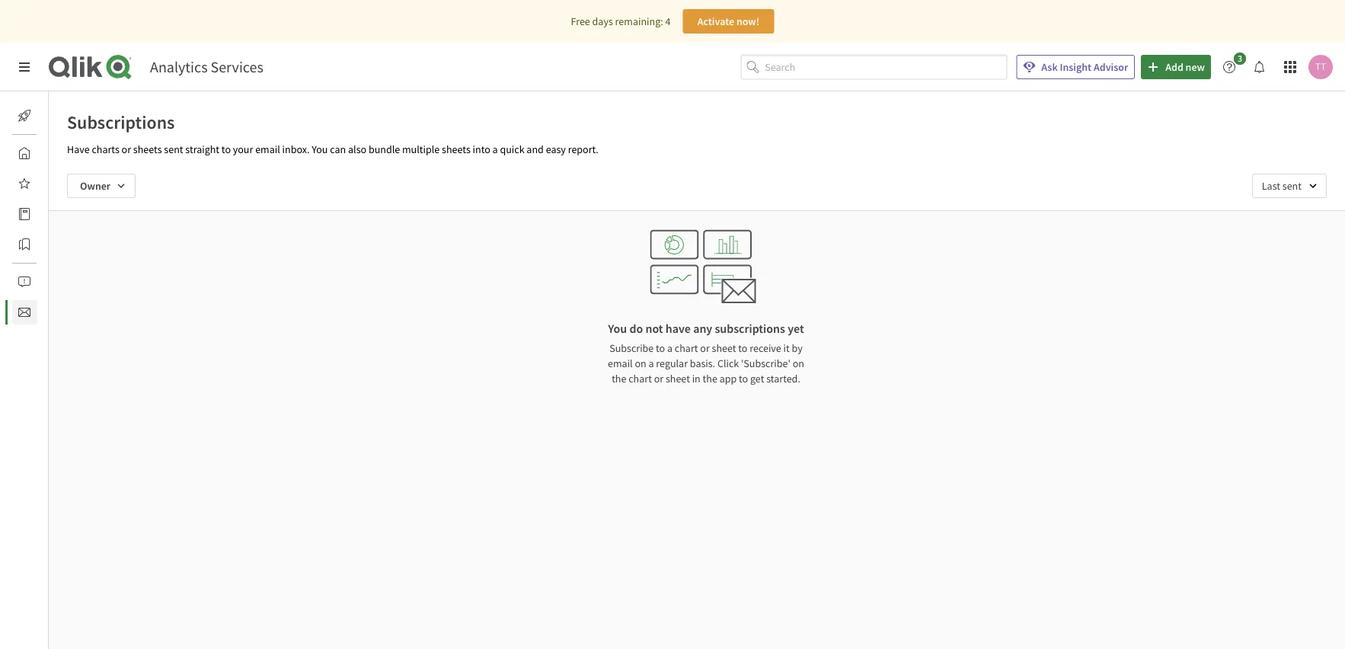 Task type: describe. For each thing, give the bounding box(es) containing it.
2 on from the left
[[793, 357, 805, 370]]

started.
[[767, 372, 801, 386]]

filters region
[[49, 162, 1346, 210]]

multiple
[[402, 143, 440, 156]]

can
[[330, 143, 346, 156]]

4
[[666, 14, 671, 28]]

yet
[[788, 321, 804, 336]]

0 vertical spatial a
[[493, 143, 498, 156]]

sent inside last sent field
[[1283, 179, 1302, 193]]

ask insight advisor
[[1042, 60, 1129, 74]]

quick
[[500, 143, 525, 156]]

'subscribe'
[[741, 357, 791, 370]]

remaining:
[[615, 14, 664, 28]]

subscribe
[[610, 341, 654, 355]]

3
[[1238, 53, 1243, 64]]

Last sent field
[[1253, 174, 1328, 198]]

0 horizontal spatial sheet
[[666, 372, 690, 386]]

free days remaining: 4
[[571, 14, 671, 28]]

your
[[233, 143, 253, 156]]

owner button
[[67, 174, 136, 198]]

navigation pane element
[[0, 98, 83, 331]]

subscriptions
[[67, 110, 175, 133]]

click
[[718, 357, 739, 370]]

open sidebar menu image
[[18, 61, 30, 73]]

by
[[792, 341, 803, 355]]

new
[[1186, 60, 1206, 74]]

collections image
[[18, 239, 30, 251]]

1 sheets from the left
[[133, 143, 162, 156]]

add
[[1166, 60, 1184, 74]]

report.
[[568, 143, 599, 156]]

to down subscriptions on the right of the page
[[739, 341, 748, 355]]

insight
[[1060, 60, 1092, 74]]

analytics services element
[[150, 58, 264, 77]]

0 vertical spatial chart
[[675, 341, 698, 355]]

2 sheets from the left
[[442, 143, 471, 156]]

home
[[49, 146, 76, 160]]

to up regular
[[656, 341, 665, 355]]

you do not have any subscriptions yet subscribe to a chart or sheet to receive it by email on a regular basis. click 'subscribe' on the chart or sheet in the app to get started.
[[608, 321, 805, 386]]

0 vertical spatial or
[[122, 143, 131, 156]]

2 horizontal spatial a
[[668, 341, 673, 355]]

0 horizontal spatial email
[[255, 143, 280, 156]]

bundle
[[369, 143, 400, 156]]

and
[[527, 143, 544, 156]]

to left get
[[739, 372, 748, 386]]

have
[[666, 321, 691, 336]]

activate now! link
[[683, 9, 775, 34]]

last
[[1263, 179, 1281, 193]]

2 the from the left
[[703, 372, 718, 386]]

regular
[[656, 357, 688, 370]]

in
[[692, 372, 701, 386]]

Search text field
[[765, 55, 1008, 79]]

1 on from the left
[[635, 357, 647, 370]]

owner
[[80, 179, 111, 193]]

searchbar element
[[741, 55, 1008, 79]]

0 vertical spatial you
[[312, 143, 328, 156]]

it
[[784, 341, 790, 355]]

basis.
[[690, 357, 716, 370]]



Task type: locate. For each thing, give the bounding box(es) containing it.
3 button
[[1218, 53, 1251, 79]]

or
[[122, 143, 131, 156], [701, 341, 710, 355], [654, 372, 664, 386]]

1 vertical spatial email
[[608, 357, 633, 370]]

receive
[[750, 341, 782, 355]]

getting started image
[[18, 110, 30, 122]]

1 horizontal spatial chart
[[675, 341, 698, 355]]

1 horizontal spatial the
[[703, 372, 718, 386]]

1 the from the left
[[612, 372, 627, 386]]

1 vertical spatial sheet
[[666, 372, 690, 386]]

services
[[211, 58, 264, 77]]

1 horizontal spatial sheet
[[712, 341, 737, 355]]

0 horizontal spatial the
[[612, 372, 627, 386]]

have
[[67, 143, 90, 156]]

sheet up click
[[712, 341, 737, 355]]

sent right the last at top
[[1283, 179, 1302, 193]]

charts
[[92, 143, 119, 156]]

home link
[[12, 141, 76, 165]]

you left can
[[312, 143, 328, 156]]

0 horizontal spatial on
[[635, 357, 647, 370]]

on down subscribe
[[635, 357, 647, 370]]

email down subscribe
[[608, 357, 633, 370]]

subscriptions image
[[18, 306, 30, 319]]

free
[[571, 14, 590, 28]]

catalog image
[[18, 208, 30, 220]]

0 horizontal spatial or
[[122, 143, 131, 156]]

chart down subscribe
[[629, 372, 652, 386]]

1 horizontal spatial you
[[608, 321, 627, 336]]

last sent
[[1263, 179, 1302, 193]]

chart
[[675, 341, 698, 355], [629, 372, 652, 386]]

on
[[635, 357, 647, 370], [793, 357, 805, 370]]

inbox.
[[282, 143, 310, 156]]

get
[[751, 372, 765, 386]]

the
[[612, 372, 627, 386], [703, 372, 718, 386]]

or right charts
[[122, 143, 131, 156]]

activate
[[698, 14, 735, 28]]

a right into at top left
[[493, 143, 498, 156]]

analytics services
[[150, 58, 264, 77]]

1 horizontal spatial sheets
[[442, 143, 471, 156]]

2 horizontal spatial or
[[701, 341, 710, 355]]

chart up regular
[[675, 341, 698, 355]]

1 horizontal spatial on
[[793, 357, 805, 370]]

you left do
[[608, 321, 627, 336]]

1 vertical spatial a
[[668, 341, 673, 355]]

catalog link
[[12, 202, 83, 226]]

days
[[593, 14, 613, 28]]

a
[[493, 143, 498, 156], [668, 341, 673, 355], [649, 357, 654, 370]]

easy
[[546, 143, 566, 156]]

2 vertical spatial or
[[654, 372, 664, 386]]

activate now!
[[698, 14, 760, 28]]

0 horizontal spatial chart
[[629, 372, 652, 386]]

add new button
[[1142, 55, 1212, 79]]

the right in
[[703, 372, 718, 386]]

email right your
[[255, 143, 280, 156]]

sheets down subscriptions
[[133, 143, 162, 156]]

0 vertical spatial email
[[255, 143, 280, 156]]

do
[[630, 321, 643, 336]]

or up basis.
[[701, 341, 710, 355]]

0 horizontal spatial sheets
[[133, 143, 162, 156]]

advisor
[[1094, 60, 1129, 74]]

analytics
[[150, 58, 208, 77]]

sheets
[[133, 143, 162, 156], [442, 143, 471, 156]]

favorites image
[[18, 178, 30, 190]]

also
[[348, 143, 367, 156]]

1 horizontal spatial or
[[654, 372, 664, 386]]

add new
[[1166, 60, 1206, 74]]

alerts image
[[18, 276, 30, 288]]

sent left straight
[[164, 143, 183, 156]]

1 vertical spatial chart
[[629, 372, 652, 386]]

now!
[[737, 14, 760, 28]]

you
[[312, 143, 328, 156], [608, 321, 627, 336]]

0 vertical spatial sent
[[164, 143, 183, 156]]

ask insight advisor button
[[1017, 55, 1136, 79]]

1 horizontal spatial email
[[608, 357, 633, 370]]

any
[[694, 321, 713, 336]]

email
[[255, 143, 280, 156], [608, 357, 633, 370]]

2 vertical spatial a
[[649, 357, 654, 370]]

straight
[[185, 143, 220, 156]]

to
[[222, 143, 231, 156], [656, 341, 665, 355], [739, 341, 748, 355], [739, 372, 748, 386]]

catalog
[[49, 207, 83, 221]]

into
[[473, 143, 491, 156]]

a left regular
[[649, 357, 654, 370]]

1 vertical spatial you
[[608, 321, 627, 336]]

a up regular
[[668, 341, 673, 355]]

0 vertical spatial sheet
[[712, 341, 737, 355]]

on down by
[[793, 357, 805, 370]]

subscriptions
[[715, 321, 786, 336]]

0 horizontal spatial a
[[493, 143, 498, 156]]

1 vertical spatial sent
[[1283, 179, 1302, 193]]

to left your
[[222, 143, 231, 156]]

not
[[646, 321, 663, 336]]

ask
[[1042, 60, 1058, 74]]

sent
[[164, 143, 183, 156], [1283, 179, 1302, 193]]

sheets left into at top left
[[442, 143, 471, 156]]

terry turtle image
[[1309, 55, 1334, 79]]

app
[[720, 372, 737, 386]]

sheet down regular
[[666, 372, 690, 386]]

1 vertical spatial or
[[701, 341, 710, 355]]

1 horizontal spatial sent
[[1283, 179, 1302, 193]]

1 horizontal spatial a
[[649, 357, 654, 370]]

sheet
[[712, 341, 737, 355], [666, 372, 690, 386]]

0 horizontal spatial you
[[312, 143, 328, 156]]

home image
[[18, 147, 30, 159]]

0 horizontal spatial sent
[[164, 143, 183, 156]]

you inside you do not have any subscriptions yet subscribe to a chart or sheet to receive it by email on a regular basis. click 'subscribe' on the chart or sheet in the app to get started.
[[608, 321, 627, 336]]

the down subscribe
[[612, 372, 627, 386]]

or down regular
[[654, 372, 664, 386]]

email inside you do not have any subscriptions yet subscribe to a chart or sheet to receive it by email on a regular basis. click 'subscribe' on the chart or sheet in the app to get started.
[[608, 357, 633, 370]]

have charts or sheets sent straight to your email inbox. you can also bundle multiple sheets into a quick and easy report.
[[67, 143, 599, 156]]



Task type: vqa. For each thing, say whether or not it's contained in the screenshot.
Recently updated's 'recently'
no



